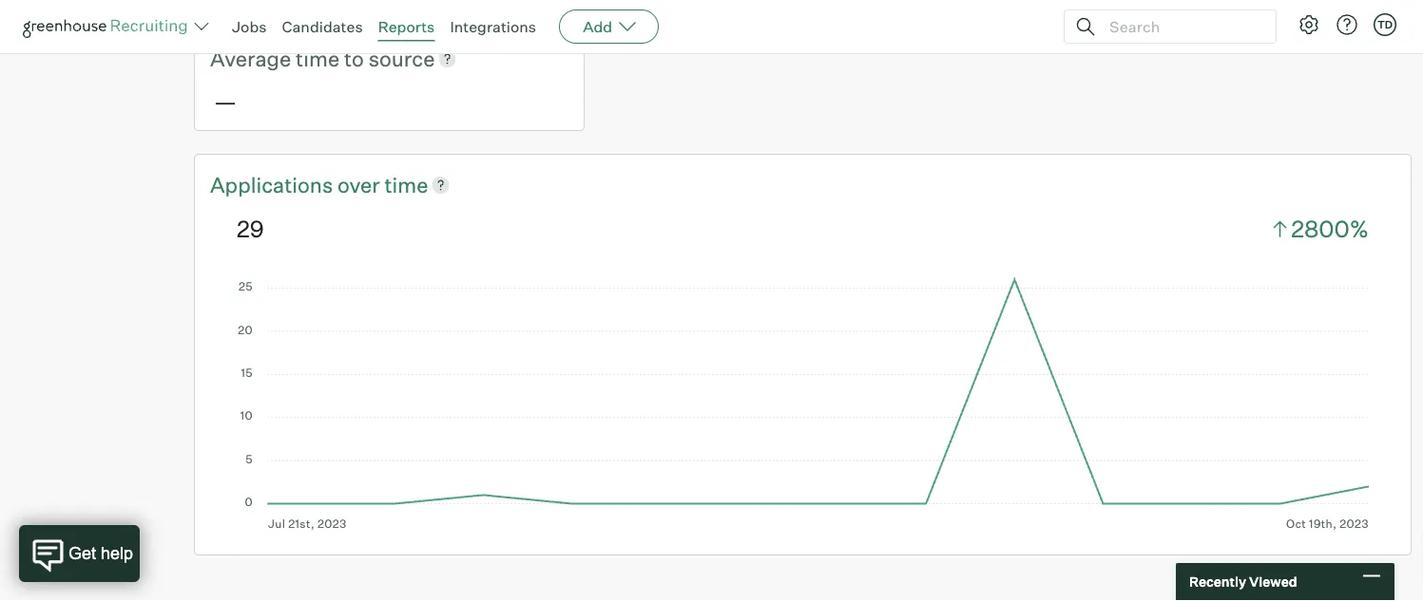 Task type: describe. For each thing, give the bounding box(es) containing it.
of
[[639, 452, 651, 465]]

0 horizontal spatial time
[[296, 45, 340, 71]]

Search text field
[[1105, 13, 1259, 40]]

over
[[338, 171, 380, 198]]

applications
[[210, 171, 333, 198]]

average
[[210, 45, 291, 71]]

integrations
[[450, 17, 536, 36]]

jobs
[[232, 17, 267, 36]]

—
[[214, 87, 237, 115]]

configure image
[[1298, 13, 1321, 36]]

2800%
[[1292, 215, 1369, 243]]

time link
[[385, 170, 428, 199]]

td button
[[1374, 13, 1397, 36]]

viewed
[[1250, 574, 1298, 591]]



Task type: vqa. For each thing, say whether or not it's contained in the screenshot.
the topmost Adept
no



Task type: locate. For each thing, give the bounding box(es) containing it.
td
[[1378, 18, 1393, 31]]

recently
[[1190, 574, 1247, 591]]

greenhouse recruiting image
[[23, 15, 194, 38]]

recently viewed
[[1190, 574, 1298, 591]]

average time to
[[210, 45, 369, 71]]

week
[[604, 452, 636, 465]]

applications over
[[210, 171, 385, 198]]

time down candidates
[[296, 45, 340, 71]]

time
[[296, 45, 340, 71], [385, 171, 428, 198]]

0 vertical spatial time
[[296, 45, 340, 71]]

reports link
[[378, 17, 435, 36]]

jobs link
[[232, 17, 267, 36]]

xychart image
[[237, 274, 1369, 531]]

1 horizontal spatial time
[[385, 171, 428, 198]]

08/14/2023
[[655, 452, 723, 465]]

week of 08/14/2023
[[604, 452, 723, 465]]

add
[[583, 17, 613, 36]]

reports
[[378, 17, 435, 36]]

add button
[[559, 10, 659, 44]]

over link
[[338, 170, 385, 199]]

29
[[237, 215, 264, 243]]

source
[[369, 45, 435, 71]]

td button
[[1370, 10, 1401, 40]]

candidates
[[282, 17, 363, 36]]

integrations link
[[450, 17, 536, 36]]

1 vertical spatial time
[[385, 171, 428, 198]]

time right over
[[385, 171, 428, 198]]

candidates link
[[282, 17, 363, 36]]

to
[[344, 45, 364, 71]]

applications link
[[210, 170, 338, 199]]



